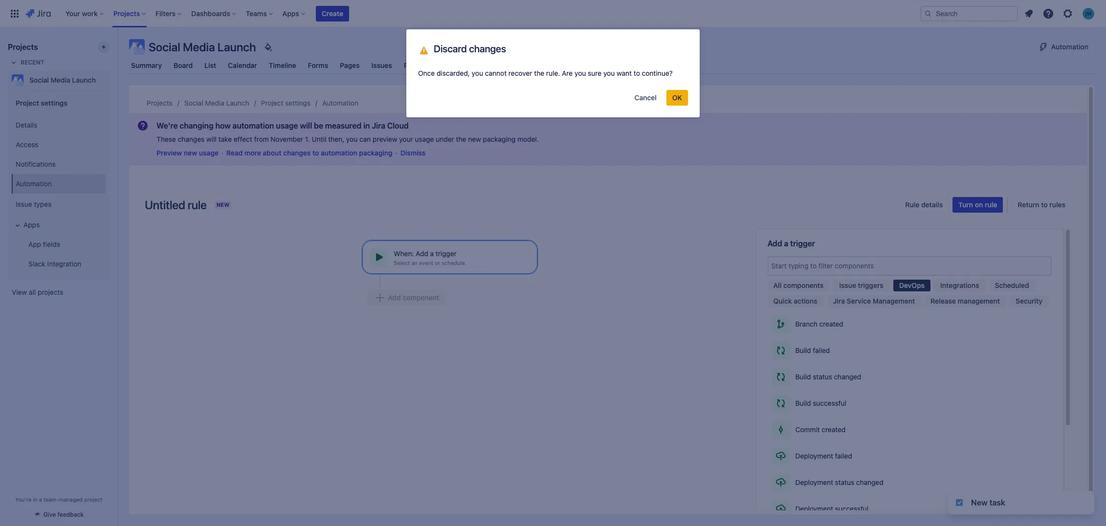 Task type: vqa. For each thing, say whether or not it's contained in the screenshot.
Keeping
no



Task type: locate. For each thing, give the bounding box(es) containing it.
1 vertical spatial deployment
[[796, 478, 833, 487]]

successful inside build successful button
[[813, 399, 847, 407]]

1 vertical spatial social media launch
[[29, 76, 96, 84]]

new task button
[[948, 491, 1095, 515]]

jira service management
[[833, 297, 915, 305]]

2 horizontal spatial to
[[1042, 201, 1048, 209]]

1 horizontal spatial new
[[468, 135, 481, 143]]

effect
[[234, 135, 252, 143]]

1 vertical spatial jira
[[833, 297, 845, 305]]

settings inside project settings link
[[285, 99, 311, 107]]

status
[[813, 373, 832, 381], [835, 478, 855, 487]]

jira inside button
[[833, 297, 845, 305]]

rule right on
[[985, 201, 998, 209]]

summary
[[131, 61, 162, 69]]

build inside button
[[796, 373, 811, 381]]

1 vertical spatial changed
[[856, 478, 884, 487]]

1 vertical spatial projects
[[147, 99, 173, 107]]

new inside the we're changing how automation usage will be measured in jira cloud these changes will take effect from november 1. until then, you can preview your usage under the new packaging model.
[[468, 135, 481, 143]]

0 horizontal spatial in
[[33, 496, 38, 503]]

social media launch link
[[8, 70, 106, 90], [184, 97, 249, 109]]

2 vertical spatial deployment
[[796, 505, 833, 513]]

release management button
[[925, 295, 1006, 307]]

1 vertical spatial new
[[184, 149, 197, 157]]

group
[[10, 90, 106, 280], [10, 113, 106, 277]]

0 vertical spatial trigger
[[791, 239, 815, 248]]

read more about changes to automation packaging button
[[226, 148, 393, 158]]

build down build failed
[[796, 373, 811, 381]]

trigger up schedule.
[[436, 249, 457, 258]]

commit created
[[796, 426, 846, 434]]

packaging left model.
[[483, 135, 516, 143]]

project up from
[[261, 99, 283, 107]]

project settings inside group
[[16, 99, 67, 107]]

changed inside button
[[834, 373, 862, 381]]

new inside button
[[971, 498, 988, 507]]

1 vertical spatial social
[[29, 76, 49, 84]]

are
[[562, 69, 573, 77]]

cannot
[[485, 69, 507, 77]]

social up the changing
[[184, 99, 203, 107]]

1 vertical spatial add
[[416, 249, 428, 258]]

media up list
[[183, 40, 215, 54]]

created right branch
[[820, 320, 844, 328]]

deployment down commit created
[[796, 452, 833, 460]]

0 horizontal spatial projects
[[8, 43, 38, 51]]

tab list containing summary
[[123, 57, 1101, 74]]

0 horizontal spatial social media launch link
[[8, 70, 106, 90]]

deployment inside deployment failed button
[[796, 452, 833, 460]]

0 vertical spatial projects
[[8, 43, 38, 51]]

apps
[[23, 220, 40, 229]]

jira service management button
[[827, 295, 921, 307]]

0 horizontal spatial rule
[[188, 198, 207, 212]]

your
[[399, 135, 413, 143]]

0 horizontal spatial will
[[206, 135, 217, 143]]

failed for deployment failed
[[835, 452, 852, 460]]

project settings link
[[261, 97, 311, 109]]

new for new
[[217, 202, 230, 208]]

0 vertical spatial media
[[183, 40, 215, 54]]

automation link for notifications
[[12, 174, 106, 194]]

turn
[[959, 201, 973, 209]]

automation for project settings
[[322, 99, 358, 107]]

new right preview
[[184, 149, 197, 157]]

1 vertical spatial a
[[430, 249, 434, 258]]

give
[[43, 511, 56, 518]]

1 horizontal spatial the
[[534, 69, 544, 77]]

preview
[[373, 135, 397, 143]]

build status changed
[[796, 373, 862, 381]]

2 vertical spatial to
[[1042, 201, 1048, 209]]

status up build successful
[[813, 373, 832, 381]]

a left "team-"
[[39, 496, 42, 503]]

slack
[[28, 260, 45, 268]]

all components
[[774, 281, 824, 290]]

when: add a trigger select an event or schedule.
[[394, 249, 467, 266]]

1 horizontal spatial a
[[430, 249, 434, 258]]

collapse recent projects image
[[8, 57, 20, 68]]

automation up measured
[[322, 99, 358, 107]]

0 vertical spatial usage
[[276, 121, 298, 130]]

1 deployment from the top
[[796, 452, 833, 460]]

security button
[[1010, 295, 1049, 307]]

timeline link
[[267, 57, 298, 74]]

1 horizontal spatial will
[[300, 121, 312, 130]]

automation image
[[1038, 41, 1050, 53]]

projects up we're at the top of page
[[147, 99, 173, 107]]

build for build successful
[[796, 399, 811, 407]]

usage inside button
[[199, 149, 219, 157]]

reports link
[[402, 57, 431, 74]]

then,
[[328, 135, 344, 143]]

these
[[157, 135, 176, 143]]

1 horizontal spatial add
[[768, 239, 782, 248]]

1 horizontal spatial social media launch link
[[184, 97, 249, 109]]

1 horizontal spatial jira
[[833, 297, 845, 305]]

rule
[[906, 201, 920, 209]]

deployment for deployment successful
[[796, 505, 833, 513]]

1 horizontal spatial issue
[[840, 281, 857, 290]]

in up can
[[363, 121, 370, 130]]

view
[[12, 288, 27, 296]]

created right commit
[[822, 426, 846, 434]]

build down branch
[[796, 346, 811, 355]]

deployment inside deployment successful button
[[796, 505, 833, 513]]

created for branch created
[[820, 320, 844, 328]]

0 vertical spatial created
[[820, 320, 844, 328]]

1 horizontal spatial project settings
[[261, 99, 311, 107]]

changed up deployment successful at the right bottom of the page
[[856, 478, 884, 487]]

automation inside automation button
[[1052, 43, 1089, 51]]

0 horizontal spatial packaging
[[359, 149, 393, 157]]

changes inside the we're changing how automation usage will be measured in jira cloud these changes will take effect from november 1. until then, you can preview your usage under the new packaging model.
[[178, 135, 205, 143]]

new left task
[[971, 498, 988, 507]]

2 group from the top
[[10, 113, 106, 277]]

or
[[435, 259, 440, 266]]

1 vertical spatial packaging
[[359, 149, 393, 157]]

successful down deployment status changed
[[835, 505, 869, 513]]

0 horizontal spatial project
[[16, 99, 39, 107]]

automation link for project settings
[[322, 97, 358, 109]]

projects
[[8, 43, 38, 51], [147, 99, 173, 107]]

build up commit
[[796, 399, 811, 407]]

1 vertical spatial the
[[456, 135, 466, 143]]

projects link
[[147, 97, 173, 109]]

schedule.
[[442, 259, 467, 266]]

0 horizontal spatial automation
[[233, 121, 274, 130]]

automation down then,
[[321, 149, 357, 157]]

deployment inside deployment status changed button
[[796, 478, 833, 487]]

the inside discard changes dialog
[[534, 69, 544, 77]]

2 build from the top
[[796, 373, 811, 381]]

2 vertical spatial a
[[39, 496, 42, 503]]

create banner
[[0, 0, 1106, 27]]

social media launch link down recent
[[8, 70, 106, 90]]

fields
[[43, 240, 60, 248]]

0 vertical spatial new
[[468, 135, 481, 143]]

to left rules
[[1042, 201, 1048, 209]]

2 horizontal spatial automation
[[1052, 43, 1089, 51]]

0 vertical spatial changed
[[834, 373, 862, 381]]

packaging down preview
[[359, 149, 393, 157]]

2 horizontal spatial settings
[[523, 61, 549, 69]]

2 vertical spatial usage
[[199, 149, 219, 157]]

trigger inside when: add a trigger select an event or schedule.
[[436, 249, 457, 258]]

will left "take"
[[206, 135, 217, 143]]

issue for issue types
[[16, 200, 32, 208]]

2 horizontal spatial changes
[[469, 43, 506, 54]]

automation
[[1052, 43, 1089, 51], [322, 99, 358, 107], [16, 179, 52, 188]]

0 vertical spatial deployment
[[796, 452, 833, 460]]

untitled rule
[[145, 198, 207, 212]]

issue inside issue triggers button
[[840, 281, 857, 290]]

1 vertical spatial will
[[206, 135, 217, 143]]

automation right automation icon
[[1052, 43, 1089, 51]]

social media launch down recent
[[29, 76, 96, 84]]

search image
[[924, 10, 932, 17]]

app fields
[[28, 240, 60, 248]]

settings up details link
[[41, 99, 67, 107]]

__new__trigger image
[[373, 251, 385, 263]]

social media launch up how in the left of the page
[[184, 99, 249, 107]]

changed up build successful
[[834, 373, 862, 381]]

triggers
[[858, 281, 884, 290]]

the right under
[[456, 135, 466, 143]]

automation button
[[1032, 39, 1095, 55]]

build
[[796, 346, 811, 355], [796, 373, 811, 381], [796, 399, 811, 407]]

2 vertical spatial changes
[[283, 149, 311, 157]]

0 vertical spatial social
[[149, 40, 180, 54]]

media up how in the left of the page
[[205, 99, 224, 107]]

failed up deployment status changed
[[835, 452, 852, 460]]

branch
[[796, 320, 818, 328]]

automation link up measured
[[322, 97, 358, 109]]

new right under
[[468, 135, 481, 143]]

status inside button
[[835, 478, 855, 487]]

failed down branch created at right bottom
[[813, 346, 830, 355]]

project up the details
[[16, 99, 39, 107]]

a up 'all components'
[[784, 239, 789, 248]]

issue up service
[[840, 281, 857, 290]]

once discarded, you cannot recover the rule. are you sure you want to continue?
[[418, 69, 673, 77]]

projects up recent
[[8, 43, 38, 51]]

automation inside the we're changing how automation usage will be measured in jira cloud these changes will take effect from november 1. until then, you can preview your usage under the new packaging model.
[[233, 121, 274, 130]]

usage down "take"
[[199, 149, 219, 157]]

measured
[[325, 121, 362, 130]]

1 horizontal spatial automation
[[322, 99, 358, 107]]

1 group from the top
[[10, 90, 106, 280]]

1 horizontal spatial changes
[[283, 149, 311, 157]]

automation link
[[322, 97, 358, 109], [12, 174, 106, 194]]

turn on rule
[[959, 201, 998, 209]]

social media launch link up how in the left of the page
[[184, 97, 249, 109]]

1 vertical spatial automation
[[321, 149, 357, 157]]

successful down 'build status changed'
[[813, 399, 847, 407]]

team-
[[44, 496, 59, 503]]

social down recent
[[29, 76, 49, 84]]

1 vertical spatial to
[[313, 149, 319, 157]]

changes up 'cannot'
[[469, 43, 506, 54]]

build status changed button
[[768, 364, 1052, 390]]

media up details link
[[51, 76, 70, 84]]

tab list
[[123, 57, 1101, 74]]

1 vertical spatial failed
[[835, 452, 852, 460]]

managed
[[59, 496, 83, 503]]

status inside button
[[813, 373, 832, 381]]

automation down notifications
[[16, 179, 52, 188]]

1 vertical spatial build
[[796, 373, 811, 381]]

0 horizontal spatial new
[[184, 149, 197, 157]]

0 vertical spatial changes
[[469, 43, 506, 54]]

project settings inside tab list
[[498, 61, 549, 69]]

apps button
[[12, 215, 106, 235]]

changed inside button
[[856, 478, 884, 487]]

changes up preview new usage
[[178, 135, 205, 143]]

0 horizontal spatial automation link
[[12, 174, 106, 194]]

add inside when: add a trigger select an event or schedule.
[[416, 249, 428, 258]]

0 horizontal spatial issue
[[16, 200, 32, 208]]

1 vertical spatial automation link
[[12, 174, 106, 194]]

social up summary at the left top of the page
[[149, 40, 180, 54]]

settings
[[523, 61, 549, 69], [41, 99, 67, 107], [285, 99, 311, 107]]

settings left are
[[523, 61, 549, 69]]

3 build from the top
[[796, 399, 811, 407]]

new task
[[971, 498, 1006, 507]]

the left rule. on the top
[[534, 69, 544, 77]]

to down until
[[313, 149, 319, 157]]

project settings for project settings link
[[261, 99, 311, 107]]

deployment down deployment status changed
[[796, 505, 833, 513]]

add up "event"
[[416, 249, 428, 258]]

0 horizontal spatial trigger
[[436, 249, 457, 258]]

automation link up types
[[12, 174, 106, 194]]

social media launch
[[149, 40, 256, 54], [29, 76, 96, 84], [184, 99, 249, 107]]

0 vertical spatial issue
[[16, 200, 32, 208]]

you right sure
[[604, 69, 615, 77]]

jira left service
[[833, 297, 845, 305]]

from
[[254, 135, 269, 143]]

issue types
[[16, 200, 51, 208]]

0 horizontal spatial project settings
[[16, 99, 67, 107]]

jira image
[[25, 8, 51, 19], [25, 8, 51, 19]]

under
[[436, 135, 454, 143]]

2 horizontal spatial a
[[784, 239, 789, 248]]

project down 'discard changes'
[[498, 61, 521, 69]]

primary element
[[6, 0, 921, 27]]

0 vertical spatial build
[[796, 346, 811, 355]]

trigger
[[791, 239, 815, 248], [436, 249, 457, 258]]

failed
[[813, 346, 830, 355], [835, 452, 852, 460]]

status up deployment successful at the right bottom of the page
[[835, 478, 855, 487]]

packaging inside button
[[359, 149, 393, 157]]

social media launch up list
[[149, 40, 256, 54]]

2 horizontal spatial social
[[184, 99, 203, 107]]

1 horizontal spatial trigger
[[791, 239, 815, 248]]

Start typing to filter components field
[[769, 257, 1051, 275]]

0 vertical spatial status
[[813, 373, 832, 381]]

1 horizontal spatial failed
[[835, 452, 852, 460]]

created inside branch created button
[[820, 320, 844, 328]]

new right the untitled rule
[[217, 202, 230, 208]]

0 horizontal spatial add
[[416, 249, 428, 258]]

release
[[931, 297, 956, 305]]

usage
[[276, 121, 298, 130], [415, 135, 434, 143], [199, 149, 219, 157]]

to right want
[[634, 69, 640, 77]]

issue inside issue types link
[[16, 200, 32, 208]]

deployment for deployment status changed
[[796, 478, 833, 487]]

timeline
[[269, 61, 296, 69]]

you're in a team-managed project
[[15, 496, 102, 503]]

automation up from
[[233, 121, 274, 130]]

will left be
[[300, 121, 312, 130]]

successful inside deployment successful button
[[835, 505, 869, 513]]

in inside the we're changing how automation usage will be measured in jira cloud these changes will take effect from november 1. until then, you can preview your usage under the new packaging model.
[[363, 121, 370, 130]]

deployment successful
[[796, 505, 869, 513]]

about
[[263, 149, 282, 157]]

1 horizontal spatial automation
[[321, 149, 357, 157]]

will
[[300, 121, 312, 130], [206, 135, 217, 143]]

3 deployment from the top
[[796, 505, 833, 513]]

0 horizontal spatial to
[[313, 149, 319, 157]]

launch
[[218, 40, 256, 54], [72, 76, 96, 84], [226, 99, 249, 107]]

1 horizontal spatial automation link
[[322, 97, 358, 109]]

changes down the november
[[283, 149, 311, 157]]

trigger up components
[[791, 239, 815, 248]]

automation for notifications
[[16, 179, 52, 188]]

a inside when: add a trigger select an event or schedule.
[[430, 249, 434, 258]]

0 vertical spatial automation
[[1052, 43, 1089, 51]]

0 horizontal spatial new
[[217, 202, 230, 208]]

2 deployment from the top
[[796, 478, 833, 487]]

usage up the november
[[276, 121, 298, 130]]

forms
[[308, 61, 328, 69]]

you left can
[[346, 135, 358, 143]]

0 horizontal spatial usage
[[199, 149, 219, 157]]

until
[[312, 135, 326, 143]]

project settings for group containing project settings
[[16, 99, 67, 107]]

changing
[[180, 121, 214, 130]]

1 build from the top
[[796, 346, 811, 355]]

0 horizontal spatial jira
[[372, 121, 385, 130]]

create button
[[316, 6, 349, 21]]

app fields link
[[18, 235, 106, 254]]

automation
[[233, 121, 274, 130], [321, 149, 357, 157]]

forms link
[[306, 57, 330, 74]]

commit
[[796, 426, 820, 434]]

0 horizontal spatial the
[[456, 135, 466, 143]]

select
[[394, 259, 410, 266]]

once
[[418, 69, 435, 77]]

jira up preview
[[372, 121, 385, 130]]

created for commit created
[[822, 426, 846, 434]]

new inside button
[[184, 149, 197, 157]]

0 vertical spatial in
[[363, 121, 370, 130]]

1.
[[305, 135, 310, 143]]

0 horizontal spatial status
[[813, 373, 832, 381]]

in right you're
[[33, 496, 38, 503]]

issue left types
[[16, 200, 32, 208]]

warning icon image
[[418, 42, 430, 56]]

automation inside automation link
[[16, 179, 52, 188]]

created inside commit created "button"
[[822, 426, 846, 434]]

0 vertical spatial successful
[[813, 399, 847, 407]]

0 vertical spatial new
[[217, 202, 230, 208]]

0 horizontal spatial automation
[[16, 179, 52, 188]]

on
[[975, 201, 983, 209]]

deployment down deployment failed on the bottom of page
[[796, 478, 833, 487]]

rule inside the turn on rule button
[[985, 201, 998, 209]]

a up "event"
[[430, 249, 434, 258]]

add up all
[[768, 239, 782, 248]]

usage up dismiss
[[415, 135, 434, 143]]

settings up 1.
[[285, 99, 311, 107]]

1 horizontal spatial in
[[363, 121, 370, 130]]

1 vertical spatial trigger
[[436, 249, 457, 258]]

rule right untitled
[[188, 198, 207, 212]]

1 vertical spatial created
[[822, 426, 846, 434]]

1 horizontal spatial to
[[634, 69, 640, 77]]

build failed button
[[768, 337, 1052, 364]]

1 horizontal spatial settings
[[285, 99, 311, 107]]



Task type: describe. For each thing, give the bounding box(es) containing it.
notifications
[[16, 160, 56, 168]]

you right are
[[575, 69, 586, 77]]

issues
[[372, 61, 392, 69]]

build for build status changed
[[796, 373, 811, 381]]

rules
[[1050, 201, 1066, 209]]

you inside the we're changing how automation usage will be measured in jira cloud these changes will take effect from november 1. until then, you can preview your usage under the new packaging model.
[[346, 135, 358, 143]]

give feedback button
[[28, 507, 90, 523]]

calendar link
[[226, 57, 259, 74]]

scheduled button
[[989, 280, 1035, 292]]

changes inside read more about changes to automation packaging button
[[283, 149, 311, 157]]

2 vertical spatial launch
[[226, 99, 249, 107]]

preview new usage
[[157, 149, 219, 157]]

list
[[205, 61, 216, 69]]

status for build
[[813, 373, 832, 381]]

1 vertical spatial in
[[33, 496, 38, 503]]

pages link
[[338, 57, 362, 74]]

give feedback
[[43, 511, 84, 518]]

we're changing how automation usage will be measured in jira cloud these changes will take effect from november 1. until then, you can preview your usage under the new packaging model.
[[157, 121, 539, 143]]

cloud
[[387, 121, 409, 130]]

0 vertical spatial launch
[[218, 40, 256, 54]]

expand image
[[12, 220, 23, 231]]

preview new usage button
[[157, 148, 219, 158]]

packaging inside the we're changing how automation usage will be measured in jira cloud these changes will take effect from november 1. until then, you can preview your usage under the new packaging model.
[[483, 135, 516, 143]]

summary link
[[129, 57, 164, 74]]

all components button
[[768, 280, 830, 292]]

types
[[34, 200, 51, 208]]

1 vertical spatial media
[[51, 76, 70, 84]]

management
[[958, 297, 1000, 305]]

rule.
[[546, 69, 560, 77]]

0 vertical spatial will
[[300, 121, 312, 130]]

you left 'cannot'
[[472, 69, 483, 77]]

management
[[873, 297, 915, 305]]

discard
[[434, 43, 467, 54]]

deployment for deployment failed
[[796, 452, 833, 460]]

we're
[[157, 121, 178, 130]]

event
[[419, 259, 433, 266]]

feedback
[[57, 511, 84, 518]]

to inside discard changes dialog
[[634, 69, 640, 77]]

return
[[1018, 201, 1040, 209]]

automation inside read more about changes to automation packaging button
[[321, 149, 357, 157]]

issues link
[[370, 57, 394, 74]]

ok button
[[667, 90, 688, 106]]

deployment failed
[[796, 452, 852, 460]]

cancel
[[635, 93, 657, 102]]

actions
[[794, 297, 818, 305]]

task
[[990, 498, 1006, 507]]

1 horizontal spatial projects
[[147, 99, 173, 107]]

status for deployment
[[835, 478, 855, 487]]

discarded,
[[437, 69, 470, 77]]

view all projects link
[[8, 284, 110, 301]]

be
[[314, 121, 323, 130]]

group containing project settings
[[10, 90, 106, 280]]

board
[[174, 61, 193, 69]]

successful for deployment successful
[[835, 505, 869, 513]]

deployment successful button
[[768, 496, 1052, 522]]

task icon image
[[956, 499, 964, 507]]

issue triggers button
[[834, 280, 890, 292]]

untitled
[[145, 198, 185, 212]]

issue triggers
[[840, 281, 884, 290]]

projects
[[38, 288, 63, 296]]

deployment status changed
[[796, 478, 884, 487]]

jira inside the we're changing how automation usage will be measured in jira cloud these changes will take effect from november 1. until then, you can preview your usage under the new packaging model.
[[372, 121, 385, 130]]

more
[[245, 149, 261, 157]]

new for new task
[[971, 498, 988, 507]]

1 vertical spatial social media launch link
[[184, 97, 249, 109]]

recent
[[21, 59, 44, 66]]

build successful button
[[768, 390, 1052, 417]]

how
[[215, 121, 231, 130]]

all
[[29, 288, 36, 296]]

build for build failed
[[796, 346, 811, 355]]

details
[[16, 121, 37, 129]]

issue for issue triggers
[[840, 281, 857, 290]]

integrations
[[941, 281, 980, 290]]

list link
[[203, 57, 218, 74]]

discard changes dialog
[[406, 29, 700, 117]]

slack integration link
[[18, 254, 106, 274]]

changed for build status changed
[[834, 373, 862, 381]]

pages
[[340, 61, 360, 69]]

0 vertical spatial a
[[784, 239, 789, 248]]

details
[[922, 201, 943, 209]]

a for trigger
[[430, 249, 434, 258]]

0 vertical spatial social media launch
[[149, 40, 256, 54]]

want
[[617, 69, 632, 77]]

group containing details
[[10, 113, 106, 277]]

model.
[[518, 135, 539, 143]]

create
[[322, 9, 343, 17]]

service
[[847, 297, 871, 305]]

return to rules button
[[1012, 197, 1072, 213]]

integration
[[47, 260, 81, 268]]

components
[[784, 281, 824, 290]]

Search field
[[921, 6, 1018, 21]]

quick actions button
[[768, 295, 824, 307]]

2 vertical spatial social media launch
[[184, 99, 249, 107]]

deployment status changed button
[[768, 470, 1052, 496]]

project
[[84, 496, 102, 503]]

app
[[28, 240, 41, 248]]

a for team-
[[39, 496, 42, 503]]

when:
[[394, 249, 414, 258]]

discard changes
[[434, 43, 506, 54]]

1 horizontal spatial social
[[149, 40, 180, 54]]

notifications link
[[12, 155, 106, 174]]

devops button
[[894, 280, 931, 292]]

2 vertical spatial social
[[184, 99, 203, 107]]

failed for build failed
[[813, 346, 830, 355]]

1 horizontal spatial project
[[261, 99, 283, 107]]

1 horizontal spatial usage
[[276, 121, 298, 130]]

november
[[271, 135, 303, 143]]

1 vertical spatial launch
[[72, 76, 96, 84]]

can
[[360, 135, 371, 143]]

successful for build successful
[[813, 399, 847, 407]]

calendar
[[228, 61, 257, 69]]

0 vertical spatial add
[[768, 239, 782, 248]]

ok
[[673, 93, 682, 102]]

all
[[774, 281, 782, 290]]

preview
[[157, 149, 182, 157]]

reports
[[404, 61, 429, 69]]

changes inside discard changes dialog
[[469, 43, 506, 54]]

branch created button
[[768, 311, 1052, 337]]

branch created
[[796, 320, 844, 328]]

the inside the we're changing how automation usage will be measured in jira cloud these changes will take effect from november 1. until then, you can preview your usage under the new packaging model.
[[456, 135, 466, 143]]

access
[[16, 140, 38, 149]]

2 horizontal spatial project
[[498, 61, 521, 69]]

2 vertical spatial media
[[205, 99, 224, 107]]

read
[[226, 149, 243, 157]]

2 horizontal spatial usage
[[415, 135, 434, 143]]

0 horizontal spatial settings
[[41, 99, 67, 107]]

changed for deployment status changed
[[856, 478, 884, 487]]



